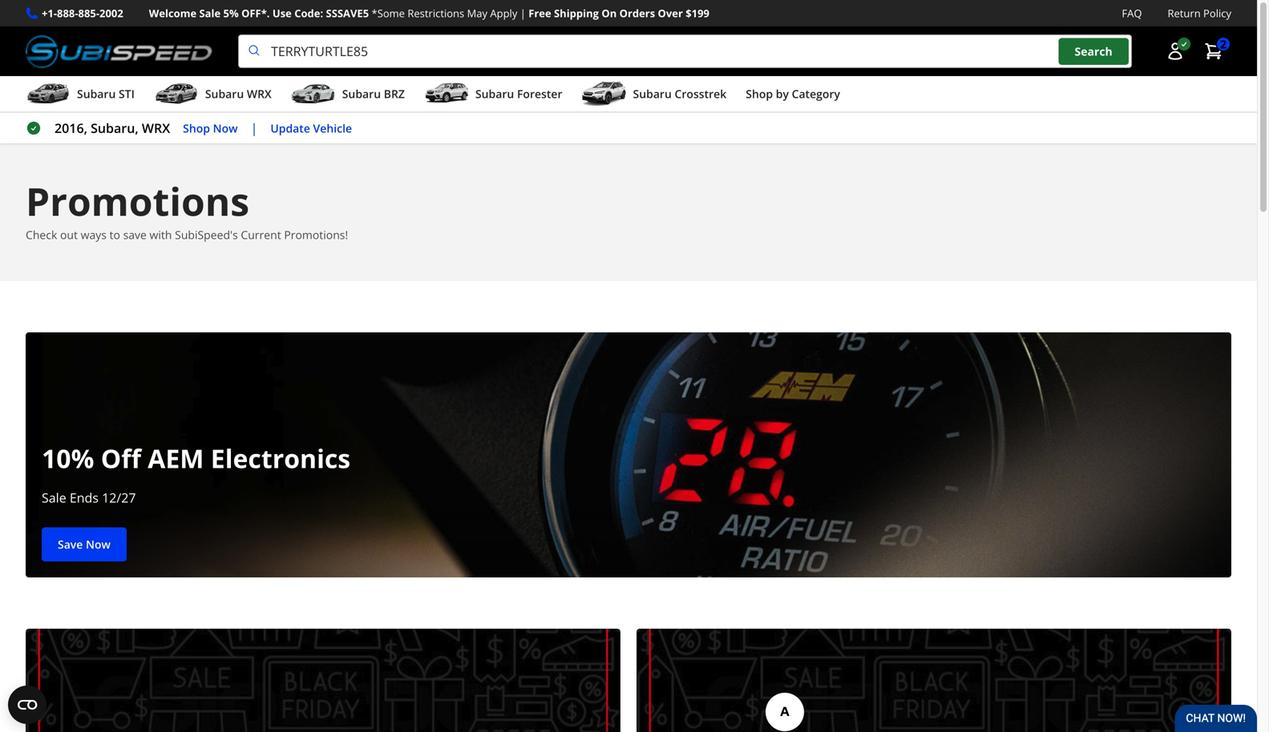 Task type: describe. For each thing, give the bounding box(es) containing it.
use
[[273, 6, 292, 20]]

button image
[[1166, 42, 1185, 61]]

10%
[[42, 441, 94, 476]]

shop for shop now
[[183, 120, 210, 136]]

return policy link
[[1168, 5, 1232, 22]]

shop for shop by category
[[746, 86, 773, 102]]

search input field
[[238, 35, 1132, 68]]

sssave5
[[326, 6, 369, 20]]

a subaru sti thumbnail image image
[[26, 82, 71, 106]]

save now link
[[42, 528, 127, 562]]

10% off aem electronics
[[42, 441, 351, 476]]

885-
[[78, 6, 99, 20]]

electronics
[[211, 441, 351, 476]]

12/27
[[102, 489, 136, 507]]

restrictions
[[408, 6, 464, 20]]

policy
[[1204, 6, 1232, 20]]

now for save now
[[86, 537, 111, 552]]

save now
[[58, 537, 111, 552]]

1 horizontal spatial |
[[520, 6, 526, 20]]

subaru,
[[91, 120, 138, 137]]

888-
[[57, 6, 78, 20]]

save
[[123, 227, 147, 243]]

2
[[1220, 36, 1227, 52]]

$199
[[686, 6, 710, 20]]

out
[[60, 227, 78, 243]]

faq
[[1122, 6, 1142, 20]]

save
[[58, 537, 83, 552]]

sti
[[119, 86, 135, 102]]

subaru for subaru forester
[[475, 86, 514, 102]]

free
[[529, 6, 551, 20]]

a subaru forester thumbnail image image
[[424, 82, 469, 106]]

subaru for subaru sti
[[77, 86, 116, 102]]

a subaru wrx thumbnail image image
[[154, 82, 199, 106]]

on
[[602, 6, 617, 20]]

subaru sti button
[[26, 79, 135, 112]]

forester
[[517, 86, 563, 102]]

subaru brz button
[[291, 79, 405, 112]]

subaru brz
[[342, 86, 405, 102]]

subaru forester
[[475, 86, 563, 102]]

subaru for subaru brz
[[342, 86, 381, 102]]

1 vertical spatial wrx
[[142, 120, 170, 137]]

brz
[[384, 86, 405, 102]]

aem
[[148, 441, 204, 476]]

open widget image
[[8, 686, 47, 725]]

ways
[[81, 227, 107, 243]]

welcome sale 5% off*. use code: sssave5 *some restrictions may apply | free shipping on orders over $199
[[149, 6, 710, 20]]

return
[[1168, 6, 1201, 20]]

0 vertical spatial sale
[[199, 6, 221, 20]]

wrx inside dropdown button
[[247, 86, 272, 102]]

off
[[101, 441, 141, 476]]

shop by category button
[[746, 79, 840, 112]]

vehicle
[[313, 120, 352, 136]]

+1-
[[42, 6, 57, 20]]

update
[[271, 120, 310, 136]]

to
[[109, 227, 120, 243]]



Task type: vqa. For each thing, say whether or not it's contained in the screenshot.
the "7 In Stock 15SUBSTUP3DBPI 3D Carbon Steering Wheel Emblem Overlay"
no



Task type: locate. For each thing, give the bounding box(es) containing it.
welcome
[[149, 6, 197, 20]]

subaru left the "brz"
[[342, 86, 381, 102]]

1 vertical spatial now
[[86, 537, 111, 552]]

2 button
[[1196, 35, 1232, 67]]

code:
[[294, 6, 323, 20]]

5%
[[223, 6, 239, 20]]

now inside 'shop now' link
[[213, 120, 238, 136]]

subaru left forester
[[475, 86, 514, 102]]

current
[[241, 227, 281, 243]]

sale left ends
[[42, 489, 66, 507]]

promotions check out ways to save with subispeed's current promotions!
[[26, 175, 348, 243]]

0 vertical spatial shop
[[746, 86, 773, 102]]

a subaru brz thumbnail image image
[[291, 82, 336, 106]]

promotions
[[26, 175, 249, 227]]

may
[[467, 6, 488, 20]]

shop left by
[[746, 86, 773, 102]]

category
[[792, 86, 840, 102]]

now right save
[[86, 537, 111, 552]]

0 horizontal spatial sale
[[42, 489, 66, 507]]

1 vertical spatial shop
[[183, 120, 210, 136]]

1 vertical spatial |
[[251, 120, 258, 137]]

0 horizontal spatial |
[[251, 120, 258, 137]]

sale
[[199, 6, 221, 20], [42, 489, 66, 507]]

sale left 5%
[[199, 6, 221, 20]]

check
[[26, 227, 57, 243]]

update vehicle button
[[271, 119, 352, 138]]

2016,
[[55, 120, 87, 137]]

ends
[[70, 489, 99, 507]]

0 horizontal spatial wrx
[[142, 120, 170, 137]]

wrx down a subaru wrx thumbnail image
[[142, 120, 170, 137]]

4 subaru from the left
[[475, 86, 514, 102]]

subaru sti
[[77, 86, 135, 102]]

2 subaru from the left
[[205, 86, 244, 102]]

+1-888-885-2002 link
[[42, 5, 123, 22]]

subaru inside 'dropdown button'
[[342, 86, 381, 102]]

shop inside dropdown button
[[746, 86, 773, 102]]

subaru for subaru wrx
[[205, 86, 244, 102]]

search
[[1075, 44, 1113, 59]]

shipping
[[554, 6, 599, 20]]

subaru wrx
[[205, 86, 272, 102]]

over
[[658, 6, 683, 20]]

promotions!
[[284, 227, 348, 243]]

subaru right a subaru crosstrek thumbnail image
[[633, 86, 672, 102]]

3 subaru from the left
[[342, 86, 381, 102]]

1 horizontal spatial shop
[[746, 86, 773, 102]]

5 subaru from the left
[[633, 86, 672, 102]]

2016, subaru, wrx
[[55, 120, 170, 137]]

shop down the "subaru wrx" dropdown button
[[183, 120, 210, 136]]

+1-888-885-2002
[[42, 6, 123, 20]]

1 horizontal spatial wrx
[[247, 86, 272, 102]]

now inside save now link
[[86, 537, 111, 552]]

faq link
[[1122, 5, 1142, 22]]

subaru wrx button
[[154, 79, 272, 112]]

|
[[520, 6, 526, 20], [251, 120, 258, 137]]

subaru for subaru crosstrek
[[633, 86, 672, 102]]

subaru inside "dropdown button"
[[633, 86, 672, 102]]

0 horizontal spatial now
[[86, 537, 111, 552]]

1 vertical spatial sale
[[42, 489, 66, 507]]

| left update
[[251, 120, 258, 137]]

sale ends 12/27
[[42, 489, 136, 507]]

by
[[776, 86, 789, 102]]

crosstrek
[[675, 86, 727, 102]]

0 vertical spatial |
[[520, 6, 526, 20]]

update vehicle
[[271, 120, 352, 136]]

shop by category
[[746, 86, 840, 102]]

wrx up update
[[247, 86, 272, 102]]

subaru crosstrek button
[[582, 79, 727, 112]]

2002
[[99, 6, 123, 20]]

0 horizontal spatial shop
[[183, 120, 210, 136]]

subispeed logo image
[[26, 35, 213, 68]]

a subaru crosstrek thumbnail image image
[[582, 82, 627, 106]]

1 horizontal spatial now
[[213, 120, 238, 136]]

shop now
[[183, 120, 238, 136]]

| left free
[[520, 6, 526, 20]]

now down the "subaru wrx" dropdown button
[[213, 120, 238, 136]]

subaru crosstrek
[[633, 86, 727, 102]]

subaru left sti
[[77, 86, 116, 102]]

*some
[[372, 6, 405, 20]]

subaru forester button
[[424, 79, 563, 112]]

now for shop now
[[213, 120, 238, 136]]

with
[[150, 227, 172, 243]]

subaru
[[77, 86, 116, 102], [205, 86, 244, 102], [342, 86, 381, 102], [475, 86, 514, 102], [633, 86, 672, 102]]

0 vertical spatial now
[[213, 120, 238, 136]]

1 horizontal spatial sale
[[199, 6, 221, 20]]

return policy
[[1168, 6, 1232, 20]]

subispeed's
[[175, 227, 238, 243]]

shop
[[746, 86, 773, 102], [183, 120, 210, 136]]

search button
[[1059, 38, 1129, 65]]

orders
[[620, 6, 655, 20]]

subaru up "shop now"
[[205, 86, 244, 102]]

apply
[[490, 6, 517, 20]]

0 vertical spatial wrx
[[247, 86, 272, 102]]

now
[[213, 120, 238, 136], [86, 537, 111, 552]]

off*.
[[241, 6, 270, 20]]

shop now link
[[183, 119, 238, 138]]

1 subaru from the left
[[77, 86, 116, 102]]

subaru inside dropdown button
[[205, 86, 244, 102]]

wrx
[[247, 86, 272, 102], [142, 120, 170, 137]]



